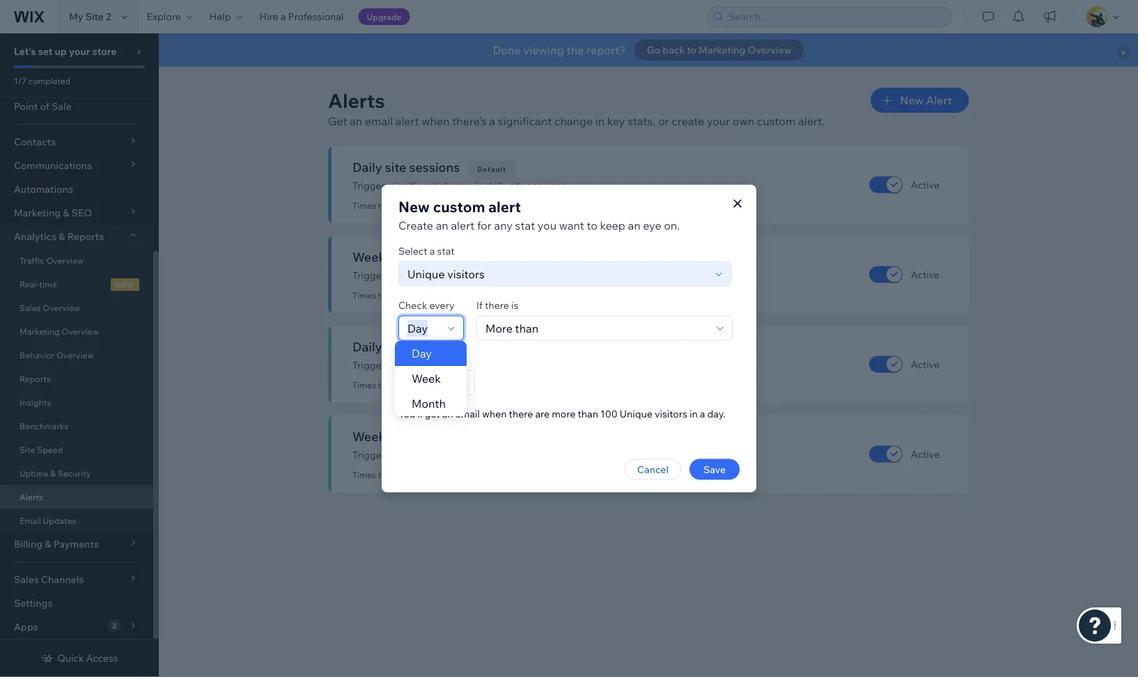 Task type: describe. For each thing, give the bounding box(es) containing it.
visitors
[[655, 408, 688, 420]]

day.
[[708, 408, 726, 420]]

automations
[[14, 183, 73, 195]]

triggered for weekly site sessions
[[442, 291, 479, 301]]

the
[[567, 43, 584, 57]]

alert
[[926, 93, 952, 107]]

a right the hire
[[281, 10, 286, 23]]

change for weekly site sessions
[[439, 270, 473, 282]]

up
[[55, 45, 67, 57]]

1 horizontal spatial alert
[[451, 218, 475, 232]]

daily for sales
[[486, 360, 507, 372]]

real-time
[[20, 279, 57, 289]]

security
[[58, 469, 91, 479]]

store
[[92, 45, 117, 57]]

cancel
[[637, 464, 669, 476]]

benchmarks
[[20, 421, 69, 432]]

4 triggered: from the top
[[378, 470, 417, 481]]

sessions. for weekly site sessions
[[538, 270, 579, 282]]

settings link
[[0, 592, 153, 616]]

Search... field
[[725, 7, 947, 26]]

point
[[14, 100, 38, 113]]

times triggered: never triggered for weekly site sessions
[[353, 291, 479, 301]]

new alert button
[[871, 88, 969, 113]]

overview for behavior overview
[[56, 350, 94, 361]]

trigger: significant change in weekly site sessions.
[[353, 270, 579, 282]]

an right the get
[[442, 408, 453, 420]]

unique
[[620, 408, 653, 420]]

4 never from the top
[[419, 470, 441, 481]]

significant for daily total sales
[[390, 360, 437, 372]]

weekly for weekly site sessions
[[353, 249, 396, 265]]

or
[[658, 114, 669, 128]]

back
[[663, 44, 685, 56]]

daily for daily total sales
[[353, 339, 382, 355]]

than
[[578, 408, 598, 420]]

key
[[607, 114, 625, 128]]

default for weekly site sessions
[[491, 255, 521, 263]]

explore
[[147, 10, 181, 23]]

1 weekly from the top
[[486, 270, 517, 282]]

point of sale link
[[0, 95, 153, 118]]

change inside alerts get an email alert when there's a significant change in key stats, or create your own custom alert.
[[555, 114, 593, 128]]

reports inside analytics & reports dropdown button
[[67, 231, 104, 243]]

triggered for daily total sales
[[442, 380, 479, 391]]

overview for sales overview
[[43, 303, 80, 313]]

1 vertical spatial there
[[509, 408, 533, 420]]

Check every field
[[403, 317, 444, 340]]

in inside alerts get an email alert when there's a significant change in key stats, or create your own custom alert.
[[596, 114, 605, 128]]

done viewing the report?
[[493, 43, 626, 57]]

significant inside "weekly total sales trigger: significant change in weekly total sales."
[[390, 449, 437, 462]]

for
[[477, 218, 492, 232]]

go
[[647, 44, 661, 56]]

want
[[559, 218, 584, 232]]

marketing inside sidebar "element"
[[20, 326, 60, 337]]

real-
[[20, 279, 39, 289]]

4 active from the top
[[911, 448, 940, 461]]

create
[[399, 218, 433, 232]]

email for you'll
[[456, 408, 480, 420]]

analytics & reports
[[14, 231, 104, 243]]

number
[[399, 354, 436, 366]]

site inside sidebar "element"
[[20, 445, 35, 455]]

traffic overview
[[20, 255, 84, 266]]

alert.
[[798, 114, 825, 128]]

help button
[[201, 0, 251, 33]]

Number text field
[[403, 371, 455, 395]]

weekly total sales trigger: significant change in weekly total sales.
[[353, 429, 568, 462]]

1 horizontal spatial site
[[85, 10, 104, 23]]

my site 2
[[69, 10, 111, 23]]

in inside "weekly total sales trigger: significant change in weekly total sales."
[[475, 449, 483, 462]]

to inside go back to marketing overview button
[[687, 44, 697, 56]]

email
[[20, 516, 41, 526]]

significant for daily site sessions
[[390, 180, 437, 192]]

0 horizontal spatial stat
[[437, 245, 455, 257]]

access
[[86, 653, 118, 665]]

quick
[[57, 653, 84, 665]]

trigger: for daily site sessions
[[353, 180, 388, 192]]

sales overview link
[[0, 296, 153, 320]]

insights
[[20, 397, 51, 408]]

list box containing day
[[395, 341, 467, 417]]

alerts for alerts
[[20, 492, 43, 503]]

go back to marketing overview
[[647, 44, 792, 56]]

active for daily site sessions
[[911, 179, 940, 191]]

marketing overview
[[20, 326, 99, 337]]

100
[[601, 408, 618, 420]]

sales
[[20, 303, 41, 313]]

an left eye
[[628, 218, 641, 232]]

default for daily site sessions
[[477, 165, 507, 173]]

site speed
[[20, 445, 63, 455]]

analytics & reports button
[[0, 225, 153, 249]]

marketing inside button
[[699, 44, 746, 56]]

of
[[40, 100, 49, 113]]

select a stat
[[399, 245, 455, 257]]

sales. inside "weekly total sales trigger: significant change in weekly total sales."
[[542, 449, 568, 462]]

every
[[430, 299, 455, 311]]

uptime & security link
[[0, 462, 153, 486]]

triggered: for daily total sales
[[378, 380, 417, 391]]

sessions. for daily site sessions
[[528, 180, 569, 192]]

keep
[[600, 218, 626, 232]]

you'll get an email when there are more than 100 unique visitors in a day.
[[399, 408, 726, 420]]

hire
[[260, 10, 278, 23]]

analytics
[[14, 231, 57, 243]]

never for daily site sessions
[[419, 201, 441, 211]]

times for daily site sessions
[[353, 201, 376, 211]]

viewing
[[523, 43, 564, 57]]

a left day.
[[700, 408, 705, 420]]

trigger: for daily total sales
[[353, 360, 388, 372]]

updates
[[43, 516, 76, 526]]

overview for traffic overview
[[46, 255, 84, 266]]

2
[[106, 10, 111, 23]]

speed
[[37, 445, 63, 455]]

Select a stat field
[[403, 262, 711, 286]]

sidebar element
[[0, 0, 159, 678]]

triggered for daily site sessions
[[442, 201, 479, 211]]

day
[[412, 347, 432, 361]]

marketing overview link
[[0, 320, 153, 343]]

change inside "weekly total sales trigger: significant change in weekly total sales."
[[439, 449, 473, 462]]

benchmarks link
[[0, 415, 153, 438]]

4 times from the top
[[353, 470, 376, 481]]

significant for weekly site sessions
[[390, 270, 437, 282]]

help
[[210, 10, 231, 23]]

active for weekly site sessions
[[911, 269, 940, 281]]

times triggered: never triggered for daily total sales
[[353, 380, 479, 391]]

trigger: significant change in daily site sessions.
[[353, 180, 569, 192]]

get
[[425, 408, 440, 420]]

weekly inside "weekly total sales trigger: significant change in weekly total sales."
[[486, 449, 517, 462]]

traffic
[[20, 255, 44, 266]]

is
[[511, 299, 519, 311]]

if
[[477, 299, 483, 311]]

more
[[552, 408, 576, 420]]

set
[[38, 45, 53, 57]]

check
[[399, 299, 427, 311]]

weekly site sessions
[[353, 249, 474, 265]]

time
[[39, 279, 57, 289]]

a right select
[[430, 245, 435, 257]]

on.
[[664, 218, 680, 232]]

custom inside new custom alert create an alert for any stat you want to keep an eye on.
[[433, 198, 485, 216]]

point of sale
[[14, 100, 72, 113]]

reports inside the reports link
[[20, 374, 51, 384]]

daily for sessions
[[486, 180, 507, 192]]



Task type: vqa. For each thing, say whether or not it's contained in the screenshot.
"Settings" link
yes



Task type: locate. For each thing, give the bounding box(es) containing it.
are
[[535, 408, 550, 420]]

alerts
[[328, 88, 385, 113], [20, 492, 43, 503]]

0 vertical spatial sessions
[[409, 159, 460, 175]]

when inside alerts get an email alert when there's a significant change in key stats, or create your own custom alert.
[[422, 114, 450, 128]]

1 vertical spatial weekly
[[353, 429, 396, 445]]

triggered down the trigger: significant change in daily total sales.
[[442, 380, 479, 391]]

upgrade
[[367, 11, 402, 22]]

3 triggered: from the top
[[378, 380, 417, 391]]

a inside alerts get an email alert when there's a significant change in key stats, or create your own custom alert.
[[489, 114, 495, 128]]

week
[[412, 372, 441, 386]]

2 triggered from the top
[[442, 291, 479, 301]]

significant inside alerts get an email alert when there's a significant change in key stats, or create your own custom alert.
[[498, 114, 552, 128]]

new for custom
[[399, 198, 430, 216]]

0 horizontal spatial to
[[587, 218, 598, 232]]

1 vertical spatial custom
[[433, 198, 485, 216]]

2 times triggered: never triggered from the top
[[353, 291, 479, 301]]

1 vertical spatial daily
[[353, 339, 382, 355]]

triggered: for weekly site sessions
[[378, 291, 417, 301]]

an right create
[[436, 218, 449, 232]]

1 vertical spatial email
[[456, 408, 480, 420]]

0 vertical spatial sales.
[[532, 360, 557, 372]]

3 times triggered: never triggered from the top
[[353, 380, 479, 391]]

0 vertical spatial default
[[477, 165, 507, 173]]

overview inside button
[[748, 44, 792, 56]]

1 vertical spatial sessions.
[[538, 270, 579, 282]]

site
[[85, 10, 104, 23], [20, 445, 35, 455]]

sales for daily
[[415, 339, 445, 355]]

4 triggered from the top
[[442, 470, 479, 481]]

reports link
[[0, 367, 153, 391]]

insights link
[[0, 391, 153, 415]]

1 horizontal spatial &
[[59, 231, 65, 243]]

overview for marketing overview
[[62, 326, 99, 337]]

to
[[687, 44, 697, 56], [587, 218, 598, 232]]

active for daily total sales
[[911, 358, 940, 371]]

sales.
[[532, 360, 557, 372], [542, 449, 568, 462]]

1 horizontal spatial new
[[900, 93, 924, 107]]

save
[[704, 464, 726, 476]]

to right back
[[687, 44, 697, 56]]

2 daily from the top
[[353, 339, 382, 355]]

If there is field
[[481, 317, 713, 340]]

0 vertical spatial sessions.
[[528, 180, 569, 192]]

& up traffic overview
[[59, 231, 65, 243]]

0 vertical spatial alerts
[[328, 88, 385, 113]]

there right if
[[485, 299, 509, 311]]

2 triggered: from the top
[[378, 291, 417, 301]]

1 vertical spatial sales
[[429, 429, 459, 445]]

0 vertical spatial &
[[59, 231, 65, 243]]

sessions for daily site sessions
[[409, 159, 460, 175]]

custom
[[757, 114, 796, 128], [433, 198, 485, 216]]

reports up traffic overview link
[[67, 231, 104, 243]]

done viewing the report? alert
[[159, 33, 1138, 67]]

change down the get
[[439, 449, 473, 462]]

significant right there's
[[498, 114, 552, 128]]

0 vertical spatial new
[[900, 93, 924, 107]]

0 horizontal spatial your
[[69, 45, 90, 57]]

list box
[[395, 341, 467, 417]]

upgrade button
[[358, 8, 410, 25]]

never up create
[[419, 201, 441, 211]]

new left the alert
[[900, 93, 924, 107]]

email
[[365, 114, 393, 128], [456, 408, 480, 420]]

0 vertical spatial site
[[85, 10, 104, 23]]

new
[[900, 93, 924, 107], [399, 198, 430, 216]]

custom down trigger: significant change in daily site sessions. at the top left
[[433, 198, 485, 216]]

alerts inside sidebar "element"
[[20, 492, 43, 503]]

2 horizontal spatial alert
[[489, 198, 521, 216]]

0 vertical spatial alert
[[396, 114, 419, 128]]

0 horizontal spatial &
[[50, 469, 56, 479]]

alert inside alerts get an email alert when there's a significant change in key stats, or create your own custom alert.
[[396, 114, 419, 128]]

1 vertical spatial stat
[[437, 245, 455, 257]]

alerts link
[[0, 486, 153, 509]]

daily for daily site sessions
[[353, 159, 382, 175]]

quick access
[[57, 653, 118, 665]]

0 vertical spatial there
[[485, 299, 509, 311]]

custom right own
[[757, 114, 796, 128]]

trigger: for weekly site sessions
[[353, 270, 388, 282]]

0 horizontal spatial when
[[422, 114, 450, 128]]

1 horizontal spatial reports
[[67, 231, 104, 243]]

1 vertical spatial weekly
[[486, 449, 517, 462]]

email updates
[[20, 516, 76, 526]]

email for alerts
[[365, 114, 393, 128]]

0 horizontal spatial marketing
[[20, 326, 60, 337]]

2 trigger: from the top
[[353, 270, 388, 282]]

sessions up trigger: significant change in daily site sessions. at the top left
[[409, 159, 460, 175]]

there left are
[[509, 408, 533, 420]]

to right want
[[587, 218, 598, 232]]

when left there's
[[422, 114, 450, 128]]

new inside button
[[900, 93, 924, 107]]

2 never from the top
[[419, 291, 441, 301]]

triggered: for daily site sessions
[[378, 201, 417, 211]]

new inside new custom alert create an alert for any stat you want to keep an eye on.
[[399, 198, 430, 216]]

site speed link
[[0, 438, 153, 462]]

alert up daily site sessions
[[396, 114, 419, 128]]

1 vertical spatial sales.
[[542, 449, 568, 462]]

1 vertical spatial your
[[707, 114, 730, 128]]

sales. up are
[[532, 360, 557, 372]]

never
[[419, 201, 441, 211], [419, 291, 441, 301], [419, 380, 441, 391], [419, 470, 441, 481]]

hire a professional
[[260, 10, 344, 23]]

0 vertical spatial your
[[69, 45, 90, 57]]

automations link
[[0, 178, 153, 201]]

& inside uptime & security link
[[50, 469, 56, 479]]

sales. down 'you'll get an email when there are more than 100 unique visitors in a day.'
[[542, 449, 568, 462]]

significant down weekly site sessions
[[390, 270, 437, 282]]

0 horizontal spatial site
[[20, 445, 35, 455]]

change for daily site sessions
[[439, 180, 473, 192]]

triggered down trigger: significant change in daily site sessions. at the top left
[[442, 201, 479, 211]]

0 horizontal spatial email
[[365, 114, 393, 128]]

new alert
[[900, 93, 952, 107]]

times
[[353, 201, 376, 211], [353, 291, 376, 301], [353, 380, 376, 391], [353, 470, 376, 481]]

an
[[350, 114, 362, 128], [436, 218, 449, 232], [628, 218, 641, 232], [442, 408, 453, 420]]

alert left for
[[451, 218, 475, 232]]

create
[[672, 114, 705, 128]]

3 active from the top
[[911, 358, 940, 371]]

& for security
[[50, 469, 56, 479]]

settings
[[14, 598, 53, 610]]

your
[[69, 45, 90, 57], [707, 114, 730, 128]]

in
[[596, 114, 605, 128], [475, 180, 483, 192], [475, 270, 483, 282], [475, 360, 483, 372], [690, 408, 698, 420], [475, 449, 483, 462]]

1/7 completed
[[14, 76, 70, 86]]

stat right 'any'
[[515, 218, 535, 232]]

1 triggered from the top
[[442, 201, 479, 211]]

alerts get an email alert when there's a significant change in key stats, or create your own custom alert.
[[328, 88, 825, 128]]

1 daily from the top
[[353, 159, 382, 175]]

let's set up your store
[[14, 45, 117, 57]]

sales for weekly
[[429, 429, 459, 445]]

month
[[412, 397, 446, 411]]

sessions
[[409, 159, 460, 175], [423, 249, 474, 265]]

your inside sidebar "element"
[[69, 45, 90, 57]]

times for weekly site sessions
[[353, 291, 376, 301]]

day option
[[395, 341, 467, 366]]

1 vertical spatial sessions
[[423, 249, 474, 265]]

email right get
[[365, 114, 393, 128]]

1 vertical spatial alerts
[[20, 492, 43, 503]]

alerts up 'email'
[[20, 492, 43, 503]]

alert
[[396, 114, 419, 128], [489, 198, 521, 216], [451, 218, 475, 232]]

2 weekly from the top
[[486, 449, 517, 462]]

1 daily from the top
[[486, 180, 507, 192]]

reports up insights
[[20, 374, 51, 384]]

site left speed
[[20, 445, 35, 455]]

your left own
[[707, 114, 730, 128]]

quick access button
[[41, 653, 118, 665]]

stat inside new custom alert create an alert for any stat you want to keep an eye on.
[[515, 218, 535, 232]]

times triggered: never triggered for daily site sessions
[[353, 201, 479, 211]]

my
[[69, 10, 83, 23]]

triggered: down you'll
[[378, 470, 417, 481]]

0 vertical spatial stat
[[515, 218, 535, 232]]

save button
[[690, 460, 740, 480]]

times for daily total sales
[[353, 380, 376, 391]]

new for alert
[[900, 93, 924, 107]]

2 times from the top
[[353, 291, 376, 301]]

uptime
[[20, 469, 49, 479]]

0 horizontal spatial new
[[399, 198, 430, 216]]

1 horizontal spatial email
[[456, 408, 480, 420]]

never for weekly site sessions
[[419, 291, 441, 301]]

& for reports
[[59, 231, 65, 243]]

uptime & security
[[20, 469, 91, 479]]

site left 2
[[85, 10, 104, 23]]

default for daily total sales
[[462, 345, 492, 353]]

select
[[399, 245, 428, 257]]

trigger:
[[353, 180, 388, 192], [353, 270, 388, 282], [353, 360, 388, 372], [353, 449, 388, 462]]

email up "weekly total sales trigger: significant change in weekly total sales."
[[456, 408, 480, 420]]

change up "week"
[[439, 360, 473, 372]]

1 vertical spatial alert
[[489, 198, 521, 216]]

1 horizontal spatial to
[[687, 44, 697, 56]]

new custom alert create an alert for any stat you want to keep an eye on.
[[399, 198, 680, 232]]

significant down daily site sessions
[[390, 180, 437, 192]]

times triggered: never triggered up create
[[353, 201, 479, 211]]

times triggered: never triggered up check every field
[[353, 291, 479, 301]]

sale
[[52, 100, 72, 113]]

1 horizontal spatial when
[[482, 408, 507, 420]]

0 vertical spatial when
[[422, 114, 450, 128]]

stat up trigger: significant change in weekly site sessions.
[[437, 245, 455, 257]]

2 daily from the top
[[486, 360, 507, 372]]

1 vertical spatial daily
[[486, 360, 507, 372]]

an right get
[[350, 114, 362, 128]]

weekly for weekly total sales trigger: significant change in weekly total sales.
[[353, 429, 396, 445]]

1 vertical spatial when
[[482, 408, 507, 420]]

4 trigger: from the top
[[353, 449, 388, 462]]

if there is
[[477, 299, 519, 311]]

weekly inside "weekly total sales trigger: significant change in weekly total sales."
[[353, 429, 396, 445]]

daily
[[486, 180, 507, 192], [486, 360, 507, 372]]

0 horizontal spatial alerts
[[20, 492, 43, 503]]

0 vertical spatial sales
[[415, 339, 445, 355]]

change down daily site sessions
[[439, 180, 473, 192]]

& right uptime
[[50, 469, 56, 479]]

1 vertical spatial reports
[[20, 374, 51, 384]]

1 triggered: from the top
[[378, 201, 417, 211]]

& inside analytics & reports dropdown button
[[59, 231, 65, 243]]

1/7
[[14, 76, 27, 86]]

weekly
[[353, 249, 396, 265], [353, 429, 396, 445]]

alerts inside alerts get an email alert when there's a significant change in key stats, or create your own custom alert.
[[328, 88, 385, 113]]

change for daily total sales
[[439, 360, 473, 372]]

an inside alerts get an email alert when there's a significant change in key stats, or create your own custom alert.
[[350, 114, 362, 128]]

alerts up get
[[328, 88, 385, 113]]

marketing
[[699, 44, 746, 56], [20, 326, 60, 337]]

marketing right back
[[699, 44, 746, 56]]

3 trigger: from the top
[[353, 360, 388, 372]]

2 vertical spatial alert
[[451, 218, 475, 232]]

1 times from the top
[[353, 201, 376, 211]]

1 horizontal spatial custom
[[757, 114, 796, 128]]

1 active from the top
[[911, 179, 940, 191]]

check every
[[399, 299, 455, 311]]

alerts for alerts get an email alert when there's a significant change in key stats, or create your own custom alert.
[[328, 88, 385, 113]]

0 horizontal spatial custom
[[433, 198, 485, 216]]

1 vertical spatial site
[[20, 445, 35, 455]]

cancel button
[[625, 460, 681, 480]]

change left key
[[555, 114, 593, 128]]

custom inside alerts get an email alert when there's a significant change in key stats, or create your own custom alert.
[[757, 114, 796, 128]]

triggered down trigger: significant change in weekly site sessions.
[[442, 291, 479, 301]]

daily total sales
[[353, 339, 445, 355]]

triggered
[[442, 201, 479, 211], [442, 291, 479, 301], [442, 380, 479, 391], [442, 470, 479, 481]]

behavior
[[20, 350, 55, 361]]

3 triggered from the top
[[442, 380, 479, 391]]

3 never from the top
[[419, 380, 441, 391]]

never down "weekly total sales trigger: significant change in weekly total sales."
[[419, 470, 441, 481]]

2 active from the top
[[911, 269, 940, 281]]

your right up at the top
[[69, 45, 90, 57]]

never up check every field
[[419, 291, 441, 301]]

1 vertical spatial marketing
[[20, 326, 60, 337]]

2 vertical spatial default
[[462, 345, 492, 353]]

site
[[385, 159, 407, 175], [509, 180, 526, 192], [399, 249, 420, 265], [519, 270, 536, 282]]

sessions for weekly site sessions
[[423, 249, 474, 265]]

done
[[493, 43, 521, 57]]

1 vertical spatial to
[[587, 218, 598, 232]]

get
[[328, 114, 347, 128]]

new up create
[[399, 198, 430, 216]]

trigger: significant change in daily total sales.
[[353, 360, 557, 372]]

1 vertical spatial default
[[491, 255, 521, 263]]

when up "weekly total sales trigger: significant change in weekly total sales."
[[482, 408, 507, 420]]

triggered down "weekly total sales trigger: significant change in weekly total sales."
[[442, 470, 479, 481]]

default
[[477, 165, 507, 173], [491, 255, 521, 263], [462, 345, 492, 353]]

hire a professional link
[[251, 0, 352, 33]]

daily site sessions
[[353, 159, 460, 175]]

1 vertical spatial new
[[399, 198, 430, 216]]

trigger: inside "weekly total sales trigger: significant change in weekly total sales."
[[353, 449, 388, 462]]

0 vertical spatial weekly
[[353, 249, 396, 265]]

daily down if there is
[[486, 360, 507, 372]]

sessions up trigger: significant change in weekly site sessions.
[[423, 249, 474, 265]]

0 vertical spatial custom
[[757, 114, 796, 128]]

email inside alerts get an email alert when there's a significant change in key stats, or create your own custom alert.
[[365, 114, 393, 128]]

times triggered: never triggered down "weekly total sales trigger: significant change in weekly total sales."
[[353, 470, 479, 481]]

marketing up behavior
[[20, 326, 60, 337]]

triggered: up you'll
[[378, 380, 417, 391]]

0 vertical spatial daily
[[486, 180, 507, 192]]

stats,
[[628, 114, 656, 128]]

triggered: down weekly site sessions
[[378, 291, 417, 301]]

there's
[[452, 114, 487, 128]]

a right there's
[[489, 114, 495, 128]]

1 vertical spatial &
[[50, 469, 56, 479]]

1 never from the top
[[419, 201, 441, 211]]

own
[[733, 114, 755, 128]]

total
[[385, 339, 412, 355], [509, 360, 530, 372], [399, 429, 426, 445], [519, 449, 540, 462]]

times triggered: never triggered up the month
[[353, 380, 479, 391]]

sessions. up new custom alert create an alert for any stat you want to keep an eye on.
[[528, 180, 569, 192]]

never for daily total sales
[[419, 380, 441, 391]]

0 vertical spatial to
[[687, 44, 697, 56]]

significant down you'll
[[390, 449, 437, 462]]

default up trigger: significant change in daily site sessions. at the top left
[[477, 165, 507, 173]]

triggered: up create
[[378, 201, 417, 211]]

sales inside "weekly total sales trigger: significant change in weekly total sales."
[[429, 429, 459, 445]]

go back to marketing overview button
[[635, 40, 804, 61]]

1 horizontal spatial alerts
[[328, 88, 385, 113]]

0 vertical spatial reports
[[67, 231, 104, 243]]

0 vertical spatial email
[[365, 114, 393, 128]]

daily up 'any'
[[486, 180, 507, 192]]

change up every
[[439, 270, 473, 282]]

1 times triggered: never triggered from the top
[[353, 201, 479, 211]]

never up the month
[[419, 380, 441, 391]]

0 vertical spatial weekly
[[486, 270, 517, 282]]

change
[[555, 114, 593, 128], [439, 180, 473, 192], [439, 270, 473, 282], [439, 360, 473, 372], [439, 449, 473, 462]]

0 horizontal spatial reports
[[20, 374, 51, 384]]

sessions. down you
[[538, 270, 579, 282]]

your inside alerts get an email alert when there's a significant change in key stats, or create your own custom alert.
[[707, 114, 730, 128]]

4 times triggered: never triggered from the top
[[353, 470, 479, 481]]

0 vertical spatial marketing
[[699, 44, 746, 56]]

sales overview
[[20, 303, 80, 313]]

to inside new custom alert create an alert for any stat you want to keep an eye on.
[[587, 218, 598, 232]]

1 trigger: from the top
[[353, 180, 388, 192]]

0 horizontal spatial alert
[[396, 114, 419, 128]]

default up the trigger: significant change in daily total sales.
[[462, 345, 492, 353]]

1 weekly from the top
[[353, 249, 396, 265]]

there
[[485, 299, 509, 311], [509, 408, 533, 420]]

1 horizontal spatial your
[[707, 114, 730, 128]]

0 vertical spatial daily
[[353, 159, 382, 175]]

behavior overview
[[20, 350, 94, 361]]

default down 'any'
[[491, 255, 521, 263]]

overview
[[748, 44, 792, 56], [46, 255, 84, 266], [43, 303, 80, 313], [62, 326, 99, 337], [56, 350, 94, 361]]

1 horizontal spatial stat
[[515, 218, 535, 232]]

let's
[[14, 45, 36, 57]]

3 times from the top
[[353, 380, 376, 391]]

sales
[[415, 339, 445, 355], [429, 429, 459, 445]]

2 weekly from the top
[[353, 429, 396, 445]]

1 horizontal spatial marketing
[[699, 44, 746, 56]]

alert up 'any'
[[489, 198, 521, 216]]

significant up "week"
[[390, 360, 437, 372]]



